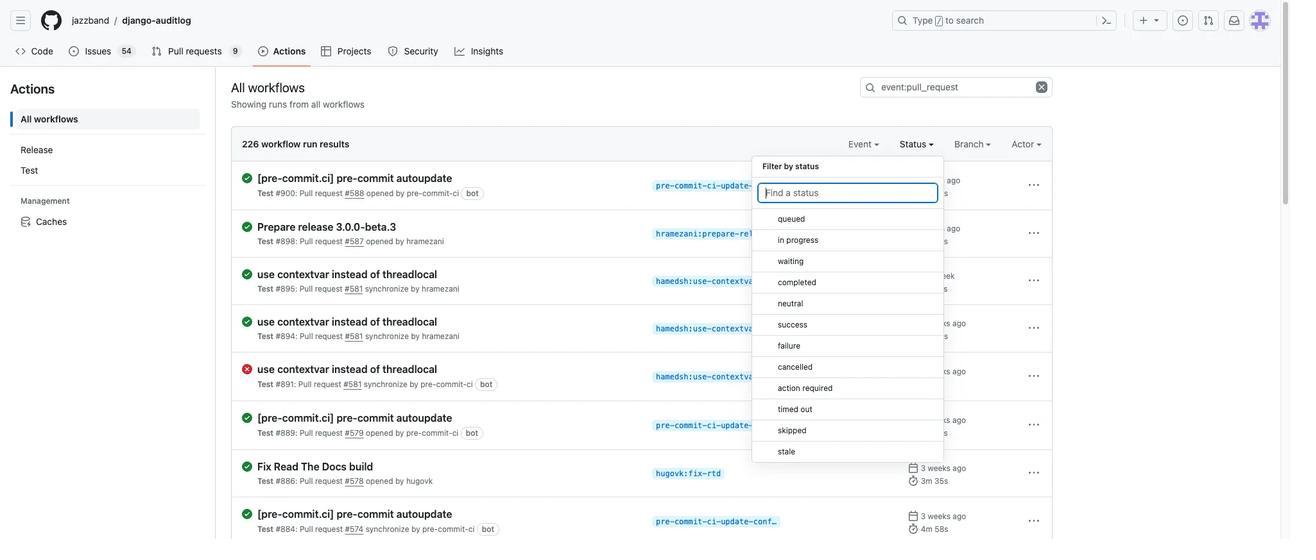 Task type: describe. For each thing, give the bounding box(es) containing it.
1 show options image from the top
[[1029, 180, 1039, 191]]

completed successfully image for #886:
[[242, 462, 252, 472]]

test left #884:
[[257, 525, 273, 535]]

use contextvar instead of threadlocal test #894: pull request #581 synchronize             by hramezani
[[257, 316, 460, 341]]

contextvar for use contextvar instead of threadlocal test #894: pull request #581 synchronize             by hramezani
[[277, 316, 329, 328]]

opened inside fix read the docs build test #886: pull request #578 opened             by hugovk
[[366, 477, 393, 487]]

all workflows link
[[15, 109, 200, 130]]

waiting
[[778, 257, 804, 266]]

filter workflows element
[[15, 140, 200, 181]]

of for use contextvar instead of threadlocal
[[370, 364, 380, 375]]

pull request #588 opened             by pre-commit-ci
[[300, 189, 459, 198]]

pull right "#900:"
[[300, 189, 313, 198]]

success
[[778, 320, 807, 330]]

play image
[[258, 46, 268, 56]]

triangle down image
[[1151, 15, 1162, 25]]

homepage image
[[41, 10, 62, 31]]

hramezani for use contextvar instead of threadlocal test #895: pull request #581 synchronize             by hramezani
[[422, 284, 459, 294]]

use contextvar instead of threadlocal
[[257, 364, 437, 375]]

/ for jazzband
[[114, 15, 117, 26]]

hamedsh:use-contextvar-instead-of-threadvars link for use contextvar instead of threadlocal test #895: pull request #581 synchronize             by hramezani
[[652, 276, 860, 288]]

threadlocal for use contextvar instead of threadlocal test #894: pull request #581 synchronize             by hramezani
[[383, 316, 437, 328]]

2 run duration image from the top
[[908, 379, 919, 390]]

5 show options image from the top
[[1029, 420, 1039, 431]]

last week
[[921, 271, 955, 281]]

test #891:
[[257, 380, 298, 390]]

action required link
[[752, 379, 943, 400]]

[pre- for #889:
[[257, 413, 282, 424]]

pre-commit-ci-update-config link for 3m
[[652, 180, 781, 192]]

pull request #574 synchronize             by pre-commit-ci
[[300, 525, 475, 535]]

52s
[[934, 429, 948, 438]]

menu containing filter by status
[[752, 151, 944, 474]]

beta.3
[[365, 221, 396, 233]]

all
[[311, 99, 320, 110]]

#587 link
[[345, 237, 364, 246]]

ago for #588
[[947, 176, 960, 185]]

timed out link
[[752, 400, 943, 421]]

show options image for use contextvar instead of threadlocal
[[1029, 372, 1039, 382]]

test inside use contextvar instead of threadlocal test #895: pull request #581 synchronize             by hramezani
[[257, 284, 273, 294]]

out
[[801, 405, 812, 415]]

hamedsh:use- for use contextvar instead of threadlocal test #895: pull request #581 synchronize             by hramezani
[[656, 277, 712, 286]]

jazzband / django-auditlog
[[72, 15, 191, 26]]

showing
[[231, 99, 266, 110]]

completed successfully image for use contextvar instead of threadlocal test #894: pull request #581 synchronize             by hramezani
[[242, 317, 252, 327]]

3 contextvar- from the top
[[712, 373, 763, 382]]

3 2 weeks ago from the top
[[921, 416, 966, 426]]

pre-commit-ci link for pull request #588 opened             by pre-commit-ci
[[407, 189, 459, 198]]

test inside use contextvar instead of threadlocal test #894: pull request #581 synchronize             by hramezani
[[257, 332, 273, 341]]

[pre-commit.ci] pre-commit autoupdate for #574
[[257, 509, 452, 521]]

list containing jazzband
[[67, 10, 884, 31]]

by inside use contextvar instead of threadlocal test #894: pull request #581 synchronize             by hramezani
[[411, 332, 420, 341]]

results
[[320, 139, 349, 150]]

2 weeks from the top
[[928, 367, 950, 377]]

0 horizontal spatial all workflows
[[21, 114, 78, 125]]

1 calendar image from the top
[[908, 175, 919, 185]]

by inside menu
[[784, 162, 793, 171]]

3 2 from the top
[[921, 416, 925, 426]]

pre-commit-ci-update-config for 4m 58s
[[656, 518, 781, 527]]

synchronize inside use contextvar instead of threadlocal test #895: pull request #581 synchronize             by hramezani
[[365, 284, 409, 294]]

table image
[[321, 46, 331, 56]]

hramezani for use contextvar instead of threadlocal test #894: pull request #581 synchronize             by hramezani
[[422, 332, 460, 341]]

hramezani:prepare-release-3-beta3
[[656, 230, 809, 239]]

use for use contextvar instead of threadlocal test #895: pull request #581 synchronize             by hramezani
[[257, 269, 275, 280]]

2 ci- from the top
[[707, 422, 721, 431]]

contextvar- for use contextvar instead of threadlocal test #895: pull request #581 synchronize             by hramezani
[[712, 277, 763, 286]]

from
[[290, 99, 309, 110]]

shield image
[[388, 46, 398, 56]]

cancelled
[[778, 363, 813, 372]]

3m for [pre-commit.ci] pre-commit autoupdate
[[921, 189, 932, 198]]

filter by status
[[762, 162, 819, 171]]

4m 58s
[[921, 525, 948, 535]]

2m 30s
[[921, 237, 948, 246]]

/ for type
[[937, 17, 942, 26]]

pull inside fix read the docs build test #886: pull request #578 opened             by hugovk
[[300, 477, 313, 487]]

hugovk:fix-
[[656, 470, 707, 479]]

test link
[[15, 160, 200, 181]]

threadlocal for use contextvar instead of threadlocal test #895: pull request #581 synchronize             by hramezani
[[383, 269, 437, 280]]

hugovk
[[406, 477, 433, 487]]

code image
[[15, 46, 26, 56]]

3 of- from the top
[[800, 373, 814, 382]]

in
[[778, 236, 784, 245]]

2 vertical spatial workflows
[[34, 114, 78, 125]]

hramezani link for prepare release 3.0.0-beta.3 test #898: pull request #587 opened             by hramezani
[[406, 237, 444, 246]]

synchronize inside use contextvar instead of threadlocal test #894: pull request #581 synchronize             by hramezani
[[365, 332, 409, 341]]

release
[[298, 221, 333, 233]]

ago for #578
[[953, 464, 966, 474]]

request left #574 on the bottom left of the page
[[315, 525, 343, 535]]

pull inside prepare release 3.0.0-beta.3 test #898: pull request #587 opened             by hramezani
[[300, 237, 313, 246]]

caches link
[[15, 212, 200, 232]]

bot for pull request #579 opened             by pre-commit-ci
[[466, 429, 478, 438]]

test #889:
[[257, 429, 300, 438]]

read
[[274, 461, 298, 473]]

notifications image
[[1229, 15, 1239, 26]]

hugovk link
[[406, 477, 433, 487]]

#578
[[345, 477, 364, 487]]

actions link
[[253, 42, 311, 61]]

2 weeks ago for 1s
[[921, 367, 966, 377]]

#581 link for use contextvar instead of threadlocal test #894: pull request #581 synchronize             by hramezani
[[345, 332, 363, 341]]

success link
[[752, 315, 943, 336]]

#900:
[[276, 189, 297, 198]]

git pull request image for issue opened image
[[1203, 15, 1214, 26]]

3 hamedsh:use-contextvar-instead-of-threadvars link from the top
[[652, 372, 860, 383]]

projects link
[[316, 42, 377, 61]]

3 hamedsh:use- from the top
[[656, 373, 712, 382]]

run
[[303, 139, 317, 150]]

calendar image for 2m 30s
[[908, 223, 919, 234]]

#574 link
[[345, 525, 363, 535]]

3m 55s
[[921, 189, 948, 198]]

security link
[[383, 42, 444, 61]]

status
[[795, 162, 819, 171]]

skipped
[[778, 426, 807, 436]]

3 for 3m 35s
[[921, 464, 926, 474]]

release link
[[15, 140, 200, 160]]

cancelled link
[[752, 357, 943, 379]]

hramezani:prepare-
[[656, 230, 739, 239]]

ci for pull request #588 opened             by pre-commit-ci
[[453, 189, 459, 198]]

workflow
[[261, 139, 301, 150]]

pull right #891: at the bottom left of the page
[[298, 380, 312, 390]]

config for 4m 58s
[[753, 518, 781, 527]]

prepare release 3.0.0-beta.3 test #898: pull request #587 opened             by hramezani
[[257, 221, 444, 246]]

in progress link
[[752, 230, 943, 252]]

2 for 2m 54s
[[921, 319, 925, 329]]

2m for 2m 52s
[[921, 429, 932, 438]]

pull request #579 opened             by pre-commit-ci
[[300, 429, 458, 438]]

[pre-commit.ci] pre-commit autoupdate for #588
[[257, 173, 452, 184]]

search
[[956, 15, 984, 26]]

plus image
[[1139, 15, 1149, 26]]

4 completed successfully image from the top
[[242, 413, 252, 424]]

neutral
[[778, 299, 803, 309]]

branch
[[954, 139, 986, 150]]

2 vertical spatial #581
[[344, 380, 362, 390]]

#574
[[345, 525, 363, 535]]

1 horizontal spatial all workflows
[[231, 80, 305, 95]]

django-
[[122, 15, 156, 26]]

of for use contextvar instead of threadlocal test #895: pull request #581 synchronize             by hramezani
[[370, 269, 380, 280]]

skipped link
[[752, 421, 943, 442]]

run duration image for build
[[908, 476, 919, 487]]

the
[[301, 461, 319, 473]]

threadvars for use contextvar instead of threadlocal test #894: pull request #581 synchronize             by hramezani
[[814, 325, 860, 334]]

completed link
[[752, 273, 943, 294]]

55s
[[935, 189, 948, 198]]

release-
[[739, 230, 777, 239]]

request inside fix read the docs build test #886: pull request #578 opened             by hugovk
[[315, 477, 343, 487]]

by inside fix read the docs build test #886: pull request #578 opened             by hugovk
[[395, 477, 404, 487]]

1 vertical spatial workflows
[[323, 99, 365, 110]]

commit for #579
[[357, 413, 394, 424]]

3 hamedsh:use-contextvar-instead-of-threadvars from the top
[[656, 373, 860, 382]]

type / to search
[[913, 15, 984, 26]]

use for use contextvar instead of threadlocal
[[257, 364, 275, 375]]

instead for use contextvar instead of threadlocal test #894: pull request #581 synchronize             by hramezani
[[332, 316, 368, 328]]

calendar image for 2m 52s
[[908, 415, 919, 426]]

action required
[[778, 384, 833, 393]]

fix read the docs build link
[[257, 461, 642, 474]]

[pre- for #884:
[[257, 509, 282, 521]]

1 horizontal spatial workflows
[[248, 80, 305, 95]]

1 horizontal spatial all
[[231, 80, 245, 95]]

#889:
[[276, 429, 298, 438]]

commit for #588
[[357, 173, 394, 184]]

failure link
[[752, 336, 943, 357]]

contextvar for use contextvar instead of threadlocal test #895: pull request #581 synchronize             by hramezani
[[277, 269, 329, 280]]

queued
[[778, 214, 805, 224]]

management
[[21, 196, 70, 206]]

3 days ago for [pre-commit.ci] pre-commit autoupdate
[[921, 176, 960, 185]]

3 opened from the top
[[366, 429, 393, 438]]

pre-commit-ci link for pull request #581 synchronize             by pre-commit-ci
[[421, 380, 473, 390]]

3 weeks ago for [pre-commit.ci] pre-commit autoupdate
[[921, 512, 966, 522]]

#581 for use contextvar instead of threadlocal test #894: pull request #581 synchronize             by hramezani
[[345, 332, 363, 341]]

9
[[233, 46, 238, 56]]

stale link
[[752, 442, 943, 463]]

fix read the docs build test #886: pull request #578 opened             by hugovk
[[257, 461, 433, 487]]

3 weeks ago for fix read the docs build
[[921, 464, 966, 474]]

fix
[[257, 461, 271, 473]]

actor button
[[1012, 137, 1042, 151]]

3 instead- from the top
[[763, 373, 800, 382]]

2m 22s
[[921, 284, 948, 294]]

ci for pull request #579 opened             by pre-commit-ci
[[452, 429, 458, 438]]

request left #588 "link"
[[315, 189, 343, 198]]

[pre-commit.ci] pre-commit autoupdate link for pull request #588 opened             by pre-commit-ci
[[257, 172, 642, 185]]

[pre-commit.ci] pre-commit autoupdate link for pull request #579 opened             by pre-commit-ci
[[257, 412, 642, 425]]

3 calendar image from the top
[[908, 512, 919, 522]]

#898:
[[276, 237, 298, 246]]

use contextvar instead of threadlocal link for use contextvar instead of threadlocal test #894: pull request #581 synchronize             by hramezani
[[257, 316, 642, 329]]

run duration image for 3m 55s
[[908, 188, 919, 198]]

2m 54s
[[921, 332, 948, 341]]

contextvar- for use contextvar instead of threadlocal test #894: pull request #581 synchronize             by hramezani
[[712, 325, 763, 334]]

hamedsh:use-contextvar-instead-of-threadvars for use contextvar instead of threadlocal test #894: pull request #581 synchronize             by hramezani
[[656, 325, 860, 334]]

3.0.0-
[[336, 221, 365, 233]]

3 use contextvar instead of threadlocal link from the top
[[257, 363, 642, 376]]

type
[[913, 15, 933, 26]]

show options image for [pre-commit.ci] pre-commit autoupdate
[[1029, 517, 1039, 527]]

show options image for prepare release 3.0.0-beta.3 test #898: pull request #587 opened             by hramezani
[[1029, 228, 1039, 239]]

timed out
[[778, 405, 812, 415]]

instead for use contextvar instead of threadlocal test #895: pull request #581 synchronize             by hramezani
[[332, 269, 368, 280]]

autoupdate for pull request #579 opened             by pre-commit-ci
[[396, 413, 452, 424]]

request inside use contextvar instead of threadlocal test #895: pull request #581 synchronize             by hramezani
[[315, 284, 343, 294]]

use contextvar instead of threadlocal link for use contextvar instead of threadlocal test #895: pull request #581 synchronize             by hramezani
[[257, 268, 642, 281]]

threadlocal for use contextvar instead of threadlocal
[[383, 364, 437, 375]]



Task type: locate. For each thing, give the bounding box(es) containing it.
threadlocal
[[383, 269, 437, 280], [383, 316, 437, 328], [383, 364, 437, 375]]

3 commit from the top
[[357, 509, 394, 521]]

update-
[[721, 182, 753, 191], [721, 422, 753, 431], [721, 518, 753, 527]]

2 vertical spatial contextvar-
[[712, 373, 763, 382]]

calendar image
[[908, 271, 919, 281], [908, 463, 919, 474], [908, 512, 919, 522]]

2m for 2m 22s
[[921, 284, 932, 294]]

contextvar inside use contextvar instead of threadlocal test #895: pull request #581 synchronize             by hramezani
[[277, 269, 329, 280]]

django-auditlog link
[[117, 10, 196, 31]]

of- up action required
[[800, 373, 814, 382]]

1 vertical spatial commit
[[357, 413, 394, 424]]

1 vertical spatial contextvar-
[[712, 325, 763, 334]]

3 [pre- from the top
[[257, 509, 282, 521]]

bot for pull request #574 synchronize             by pre-commit-ci
[[482, 525, 494, 535]]

2 vertical spatial of
[[370, 364, 380, 375]]

2 vertical spatial calendar image
[[908, 512, 919, 522]]

2 vertical spatial contextvar
[[277, 364, 329, 375]]

2 use contextvar instead of threadlocal link from the top
[[257, 316, 642, 329]]

0 vertical spatial of-
[[800, 277, 814, 286]]

58s
[[935, 525, 948, 535]]

run duration image for 2m 54s
[[908, 331, 919, 341]]

completed successfully image for #900:
[[242, 173, 252, 184]]

1 [pre-commit.ci] pre-commit autoupdate link from the top
[[257, 172, 642, 185]]

pre-commit-ci link for pull request #574 synchronize             by pre-commit-ci
[[422, 525, 475, 535]]

commit.ci] for pull request #574 synchronize             by pre-commit-ci
[[282, 509, 334, 521]]

failed image
[[242, 365, 252, 375]]

1 opened from the top
[[366, 189, 394, 198]]

[pre-commit.ci] pre-commit autoupdate link for pull request #574 synchronize             by pre-commit-ci
[[257, 508, 642, 521]]

hamedsh:use-contextvar-instead-of-threadvars link down waiting
[[652, 276, 860, 288]]

request left the #579 link
[[315, 429, 343, 438]]

0 vertical spatial contextvar-
[[712, 277, 763, 286]]

commit for #574
[[357, 509, 394, 521]]

test inside prepare release 3.0.0-beta.3 test #898: pull request #587 opened             by hramezani
[[257, 237, 273, 246]]

graph image
[[455, 46, 465, 56]]

instead inside use contextvar instead of threadlocal test #895: pull request #581 synchronize             by hramezani
[[332, 269, 368, 280]]

2 vertical spatial threadvars
[[814, 373, 860, 382]]

0 vertical spatial workflows
[[248, 80, 305, 95]]

3 show options image from the top
[[1029, 276, 1039, 286]]

0 vertical spatial 3m
[[921, 189, 932, 198]]

pull right #884:
[[300, 525, 313, 535]]

3 3 from the top
[[921, 464, 926, 474]]

2 for 3m 1s
[[921, 367, 925, 377]]

pull inside use contextvar instead of threadlocal test #895: pull request #581 synchronize             by hramezani
[[300, 284, 313, 294]]

1 days from the top
[[928, 176, 945, 185]]

2 vertical spatial #581 link
[[344, 380, 362, 390]]

hramezani inside use contextvar instead of threadlocal test #894: pull request #581 synchronize             by hramezani
[[422, 332, 460, 341]]

1 vertical spatial commit.ci]
[[282, 413, 334, 424]]

of
[[370, 269, 380, 280], [370, 316, 380, 328], [370, 364, 380, 375]]

#891:
[[276, 380, 296, 390]]

3m left 55s
[[921, 189, 932, 198]]

2 vertical spatial pre-commit-ci-update-config link
[[652, 517, 781, 528]]

2 show options image from the top
[[1029, 517, 1039, 527]]

run duration image for 4m 58s
[[908, 524, 919, 535]]

1 of from the top
[[370, 269, 380, 280]]

code link
[[10, 42, 59, 61]]

autoupdate for pull request #574 synchronize             by pre-commit-ci
[[396, 509, 452, 521]]

instead- up failure
[[763, 325, 800, 334]]

1 show options image from the top
[[1029, 372, 1039, 382]]

0 vertical spatial threadlocal
[[383, 269, 437, 280]]

3 config from the top
[[753, 518, 781, 527]]

3 pre-commit-ci-update-config from the top
[[656, 518, 781, 527]]

ci for pull request #581 synchronize             by pre-commit-ci
[[467, 380, 473, 390]]

menu
[[752, 151, 944, 474]]

run duration image left 2m 54s
[[908, 331, 919, 341]]

request inside prepare release 3.0.0-beta.3 test #898: pull request #587 opened             by hramezani
[[315, 237, 343, 246]]

2
[[921, 319, 925, 329], [921, 367, 925, 377], [921, 416, 925, 426]]

request up use contextvar instead of threadlocal
[[315, 332, 343, 341]]

pre-commit-ci-update-config link down rtd
[[652, 517, 781, 528]]

#579 link
[[345, 429, 364, 438]]

threadlocal inside use contextvar instead of threadlocal test #894: pull request #581 synchronize             by hramezani
[[383, 316, 437, 328]]

1 2 weeks ago from the top
[[921, 319, 966, 329]]

release
[[21, 144, 53, 155]]

0 vertical spatial config
[[753, 182, 781, 191]]

1 threadvars from the top
[[814, 277, 860, 286]]

pull request #581 synchronize             by pre-commit-ci
[[298, 380, 473, 390]]

instead inside use contextvar instead of threadlocal test #894: pull request #581 synchronize             by hramezani
[[332, 316, 368, 328]]

[pre-commit.ci] pre-commit autoupdate link
[[257, 172, 642, 185], [257, 412, 642, 425], [257, 508, 642, 521]]

1 instead from the top
[[332, 269, 368, 280]]

instead
[[332, 269, 368, 280], [332, 316, 368, 328], [332, 364, 368, 375]]

#581
[[345, 284, 363, 294], [345, 332, 363, 341], [344, 380, 362, 390]]

3 for 4m 58s
[[921, 512, 926, 522]]

by inside prepare release 3.0.0-beta.3 test #898: pull request #587 opened             by hramezani
[[395, 237, 404, 246]]

calendar image
[[908, 175, 919, 185], [908, 223, 919, 234], [908, 415, 919, 426]]

1 vertical spatial 3 weeks ago
[[921, 512, 966, 522]]

actions inside actions link
[[273, 46, 306, 56]]

show options image
[[1029, 180, 1039, 191], [1029, 228, 1039, 239], [1029, 276, 1039, 286], [1029, 323, 1039, 334], [1029, 420, 1039, 431], [1029, 469, 1039, 479]]

commit up pull request #574 synchronize             by pre-commit-ci
[[357, 509, 394, 521]]

use
[[257, 269, 275, 280], [257, 316, 275, 328], [257, 364, 275, 375]]

clear filters image
[[1036, 82, 1047, 93]]

1 completed successfully image from the top
[[242, 222, 252, 232]]

completed successfully image for #884:
[[242, 510, 252, 520]]

1 3 from the top
[[921, 176, 926, 185]]

3 up 4m
[[921, 512, 926, 522]]

test left #889:
[[257, 429, 273, 438]]

run duration image for threadlocal
[[908, 284, 919, 294]]

3m for use contextvar instead of threadlocal
[[921, 380, 932, 390]]

3 days ago
[[921, 176, 960, 185], [921, 224, 960, 234]]

bot for pull request #581 synchronize             by pre-commit-ci
[[480, 380, 493, 390]]

1 vertical spatial hamedsh:use-contextvar-instead-of-threadvars
[[656, 325, 860, 334]]

3m 1s
[[921, 380, 942, 390]]

request right "#895:"
[[315, 284, 343, 294]]

commit.ci] up #889:
[[282, 413, 334, 424]]

0 vertical spatial threadvars
[[814, 277, 860, 286]]

workflows right all
[[323, 99, 365, 110]]

226 workflow run results
[[242, 139, 349, 150]]

1 config from the top
[[753, 182, 781, 191]]

0 horizontal spatial all
[[21, 114, 32, 125]]

1 vertical spatial config
[[753, 422, 781, 431]]

commit
[[357, 173, 394, 184], [357, 413, 394, 424], [357, 509, 394, 521]]

actions right play icon
[[273, 46, 306, 56]]

security
[[404, 46, 438, 56]]

run duration image left 2m 22s
[[908, 284, 919, 294]]

[pre- up test #884:
[[257, 509, 282, 521]]

/ inside jazzband / django-auditlog
[[114, 15, 117, 26]]

days for [pre-commit.ci] pre-commit autoupdate
[[928, 176, 945, 185]]

of- for use contextvar instead of threadlocal test #895: pull request #581 synchronize             by hramezani
[[800, 277, 814, 286]]

2 [pre- from the top
[[257, 413, 282, 424]]

2 instead- from the top
[[763, 325, 800, 334]]

show options image for use contextvar instead of threadlocal test #894: pull request #581 synchronize             by hramezani
[[1029, 323, 1039, 334]]

test left "#900:"
[[257, 189, 273, 198]]

3 contextvar from the top
[[277, 364, 329, 375]]

request down use contextvar instead of threadlocal
[[314, 380, 341, 390]]

0 vertical spatial run duration image
[[908, 188, 919, 198]]

1 vertical spatial of
[[370, 316, 380, 328]]

0 vertical spatial show options image
[[1029, 372, 1039, 382]]

request inside use contextvar instead of threadlocal test #894: pull request #581 synchronize             by hramezani
[[315, 332, 343, 341]]

#581 up use contextvar instead of threadlocal
[[345, 332, 363, 341]]

threadlocal inside use contextvar instead of threadlocal test #895: pull request #581 synchronize             by hramezani
[[383, 269, 437, 280]]

test #900:
[[257, 189, 300, 198]]

1 hamedsh:use-contextvar-instead-of-threadvars link from the top
[[652, 276, 860, 288]]

event button
[[848, 137, 879, 151]]

git pull request image right 54
[[151, 46, 162, 56]]

1 vertical spatial instead-
[[763, 325, 800, 334]]

show options image
[[1029, 372, 1039, 382], [1029, 517, 1039, 527]]

pre-commit-ci-update-config link for 4m
[[652, 517, 781, 528]]

synchronize
[[365, 284, 409, 294], [365, 332, 409, 341], [364, 380, 407, 390], [366, 525, 409, 535]]

0 horizontal spatial /
[[114, 15, 117, 26]]

instead down #587 link
[[332, 269, 368, 280]]

3m left 35s
[[921, 477, 932, 487]]

status
[[900, 139, 929, 150]]

2 vertical spatial hramezani
[[422, 332, 460, 341]]

0 vertical spatial actions
[[273, 46, 306, 56]]

opened
[[366, 189, 394, 198], [366, 237, 393, 246], [366, 429, 393, 438], [366, 477, 393, 487]]

opened right #588
[[366, 189, 394, 198]]

2 commit from the top
[[357, 413, 394, 424]]

2 vertical spatial autoupdate
[[396, 509, 452, 521]]

/ inside type / to search
[[937, 17, 942, 26]]

progress
[[786, 236, 818, 245]]

3 calendar image from the top
[[908, 415, 919, 426]]

show options image for use contextvar instead of threadlocal test #895: pull request #581 synchronize             by hramezani
[[1029, 276, 1039, 286]]

opened inside prepare release 3.0.0-beta.3 test #898: pull request #587 opened             by hramezani
[[366, 237, 393, 246]]

2 weeks ago up 1s
[[921, 367, 966, 377]]

run duration image
[[908, 284, 919, 294], [908, 379, 919, 390], [908, 476, 919, 487]]

2 use from the top
[[257, 316, 275, 328]]

update- down rtd
[[721, 518, 753, 527]]

ago
[[947, 176, 960, 185], [947, 224, 960, 234], [952, 319, 966, 329], [952, 367, 966, 377], [952, 416, 966, 426], [953, 464, 966, 474], [953, 512, 966, 522]]

Find a status text field
[[757, 183, 938, 203]]

all
[[231, 80, 245, 95], [21, 114, 32, 125]]

[pre-commit.ci] pre-commit autoupdate
[[257, 173, 452, 184], [257, 413, 452, 424], [257, 509, 452, 521]]

2 [pre-commit.ci] pre-commit autoupdate link from the top
[[257, 412, 642, 425]]

all workflows up runs
[[231, 80, 305, 95]]

#588
[[345, 189, 364, 198]]

commit up 'pull request #579 opened             by pre-commit-ci'
[[357, 413, 394, 424]]

[pre-commit.ci] pre-commit autoupdate for #579
[[257, 413, 452, 424]]

actions down code "link"
[[10, 82, 55, 96]]

ci- for 4m
[[707, 518, 721, 527]]

2 vertical spatial hramezani link
[[422, 332, 460, 341]]

0 vertical spatial pre-commit-ci-update-config
[[656, 182, 781, 191]]

autoupdate up pull request #588 opened             by pre-commit-ci
[[396, 173, 452, 184]]

2 hamedsh:use-contextvar-instead-of-threadvars link from the top
[[652, 323, 860, 335]]

2 3 from the top
[[921, 224, 926, 234]]

auditlog
[[156, 15, 191, 26]]

226
[[242, 139, 259, 150]]

filter
[[762, 162, 782, 171]]

test #884:
[[257, 525, 300, 535]]

0 vertical spatial [pre-commit.ci] pre-commit autoupdate
[[257, 173, 452, 184]]

beta3
[[786, 230, 809, 239]]

2 2m from the top
[[921, 284, 932, 294]]

1 vertical spatial use
[[257, 316, 275, 328]]

rtd
[[707, 470, 721, 479]]

jazzband
[[72, 15, 109, 26]]

in progress
[[778, 236, 818, 245]]

list
[[67, 10, 884, 31], [10, 104, 205, 237]]

hramezani link for use contextvar instead of threadlocal test #894: pull request #581 synchronize             by hramezani
[[422, 332, 460, 341]]

to
[[945, 15, 954, 26]]

required
[[802, 384, 833, 393]]

completed successfully image for use contextvar instead of threadlocal test #895: pull request #581 synchronize             by hramezani
[[242, 270, 252, 280]]

use for use contextvar instead of threadlocal test #894: pull request #581 synchronize             by hramezani
[[257, 316, 275, 328]]

event
[[848, 139, 874, 150]]

0 vertical spatial pre-commit-ci-update-config link
[[652, 180, 781, 192]]

1 vertical spatial run duration image
[[908, 379, 919, 390]]

2 pre-commit-ci-update-config from the top
[[656, 422, 781, 431]]

1 contextvar from the top
[[277, 269, 329, 280]]

update- for 3m 55s
[[721, 182, 753, 191]]

issue opened image
[[69, 46, 79, 56]]

weeks up 35s
[[928, 464, 951, 474]]

0 vertical spatial instead-
[[763, 277, 800, 286]]

requests
[[186, 46, 222, 56]]

days up 2m 30s
[[928, 224, 945, 234]]

1 vertical spatial git pull request image
[[151, 46, 162, 56]]

use inside use contextvar instead of threadlocal test #894: pull request #581 synchronize             by hramezani
[[257, 316, 275, 328]]

by inside use contextvar instead of threadlocal test #895: pull request #581 synchronize             by hramezani
[[411, 284, 420, 294]]

3 threadvars from the top
[[814, 373, 860, 382]]

1 pre-commit-ci-update-config link from the top
[[652, 180, 781, 192]]

list containing all workflows
[[10, 104, 205, 237]]

1 3m from the top
[[921, 189, 932, 198]]

instead- for use contextvar instead of threadlocal test #895: pull request #581 synchronize             by hramezani
[[763, 277, 800, 286]]

1 horizontal spatial /
[[937, 17, 942, 26]]

showing runs from all workflows
[[231, 99, 365, 110]]

pull left requests
[[168, 46, 183, 56]]

0 vertical spatial hramezani link
[[406, 237, 444, 246]]

0 vertical spatial all
[[231, 80, 245, 95]]

contextvar inside use contextvar instead of threadlocal test #894: pull request #581 synchronize             by hramezani
[[277, 316, 329, 328]]

3 run duration image from the top
[[908, 524, 919, 535]]

2 vertical spatial hamedsh:use-contextvar-instead-of-threadvars
[[656, 373, 860, 382]]

use down prepare
[[257, 269, 275, 280]]

1 vertical spatial days
[[928, 224, 945, 234]]

2m
[[921, 237, 932, 246], [921, 284, 932, 294], [921, 332, 932, 341], [921, 429, 932, 438]]

opened down beta.3
[[366, 237, 393, 246]]

run duration image
[[908, 188, 919, 198], [908, 331, 919, 341], [908, 524, 919, 535]]

hamedsh:use-contextvar-instead-of-threadvars link for use contextvar instead of threadlocal test #894: pull request #581 synchronize             by hramezani
[[652, 323, 860, 335]]

commit.ci] up "#900:"
[[282, 173, 334, 184]]

1 vertical spatial threadvars
[[814, 325, 860, 334]]

1 vertical spatial pre-commit-ci-update-config
[[656, 422, 781, 431]]

2 run duration image from the top
[[908, 331, 919, 341]]

[pre- for #900:
[[257, 173, 282, 184]]

1 weeks from the top
[[928, 319, 950, 329]]

1 vertical spatial hamedsh:use-
[[656, 325, 712, 334]]

hramezani inside prepare release 3.0.0-beta.3 test #898: pull request #587 opened             by hramezani
[[406, 237, 444, 246]]

pre-commit-ci-update-config up the hramezani:prepare-release-3-beta3 link
[[656, 182, 781, 191]]

2 vertical spatial update-
[[721, 518, 753, 527]]

completed successfully image for prepare release 3.0.0-beta.3 test #898: pull request #587 opened             by hramezani
[[242, 222, 252, 232]]

pull right #894:
[[300, 332, 313, 341]]

2 hamedsh:use- from the top
[[656, 325, 712, 334]]

1 2 from the top
[[921, 319, 925, 329]]

update- up hramezani:prepare-release-3-beta3
[[721, 182, 753, 191]]

#895:
[[276, 284, 297, 294]]

threadvars
[[814, 277, 860, 286], [814, 325, 860, 334], [814, 373, 860, 382]]

0 vertical spatial commit.ci]
[[282, 173, 334, 184]]

hamedsh:use-contextvar-instead-of-threadvars for use contextvar instead of threadlocal test #895: pull request #581 synchronize             by hramezani
[[656, 277, 860, 286]]

hamedsh:use-contextvar-instead-of-threadvars down waiting
[[656, 277, 860, 286]]

4 2m from the top
[[921, 429, 932, 438]]

4 weeks from the top
[[928, 464, 951, 474]]

0 vertical spatial use contextvar instead of threadlocal link
[[257, 268, 642, 281]]

3 [pre-commit.ci] pre-commit autoupdate link from the top
[[257, 508, 642, 521]]

of- for use contextvar instead of threadlocal test #894: pull request #581 synchronize             by hramezani
[[800, 325, 814, 334]]

4 3 from the top
[[921, 512, 926, 522]]

1 run duration image from the top
[[908, 284, 919, 294]]

0 vertical spatial use
[[257, 269, 275, 280]]

calendar image for threadlocal
[[908, 271, 919, 281]]

commit up pull request #588 opened             by pre-commit-ci
[[357, 173, 394, 184]]

1 hamedsh:use-contextvar-instead-of-threadvars from the top
[[656, 277, 860, 286]]

contextvar
[[277, 269, 329, 280], [277, 316, 329, 328], [277, 364, 329, 375]]

1 horizontal spatial git pull request image
[[1203, 15, 1214, 26]]

2 config from the top
[[753, 422, 781, 431]]

request down docs
[[315, 477, 343, 487]]

projects
[[337, 46, 371, 56]]

update- up rtd
[[721, 422, 753, 431]]

4 opened from the top
[[366, 477, 393, 487]]

stale
[[778, 447, 795, 457]]

2 3m from the top
[[921, 380, 932, 390]]

completed successfully image
[[242, 173, 252, 184], [242, 462, 252, 472], [242, 510, 252, 520]]

synchronize right #574 link
[[366, 525, 409, 535]]

command palette image
[[1101, 15, 1112, 26]]

1 threadlocal from the top
[[383, 269, 437, 280]]

hramezani:prepare-release-3-beta3 link
[[652, 228, 809, 240]]

0 vertical spatial hamedsh:use-contextvar-instead-of-threadvars link
[[652, 276, 860, 288]]

0 vertical spatial update-
[[721, 182, 753, 191]]

pre-commit-ci-update-config for 3m 55s
[[656, 182, 781, 191]]

prepare
[[257, 221, 296, 233]]

1 vertical spatial ci-
[[707, 422, 721, 431]]

0 vertical spatial 3 days ago
[[921, 176, 960, 185]]

1 2m from the top
[[921, 237, 932, 246]]

use inside use contextvar instead of threadlocal test #895: pull request #581 synchronize             by hramezani
[[257, 269, 275, 280]]

#581 link
[[345, 284, 363, 294], [345, 332, 363, 341], [344, 380, 362, 390]]

instead down use contextvar instead of threadlocal test #895: pull request #581 synchronize             by hramezani
[[332, 316, 368, 328]]

1 vertical spatial completed successfully image
[[242, 462, 252, 472]]

0 vertical spatial [pre-commit.ci] pre-commit autoupdate link
[[257, 172, 642, 185]]

workflows
[[248, 80, 305, 95], [323, 99, 365, 110], [34, 114, 78, 125]]

#581 inside use contextvar instead of threadlocal test #894: pull request #581 synchronize             by hramezani
[[345, 332, 363, 341]]

0 vertical spatial list
[[67, 10, 884, 31]]

completed
[[778, 278, 816, 288]]

2 completed successfully image from the top
[[242, 270, 252, 280]]

instead for use contextvar instead of threadlocal
[[332, 364, 368, 375]]

1 vertical spatial use contextvar instead of threadlocal link
[[257, 316, 642, 329]]

2 vertical spatial of-
[[800, 373, 814, 382]]

hramezani link for use contextvar instead of threadlocal test #895: pull request #581 synchronize             by hramezani
[[422, 284, 459, 294]]

0 vertical spatial days
[[928, 176, 945, 185]]

update- for 4m 58s
[[721, 518, 753, 527]]

pull inside use contextvar instead of threadlocal test #894: pull request #581 synchronize             by hramezani
[[300, 332, 313, 341]]

config for 3m 55s
[[753, 182, 781, 191]]

None search field
[[860, 77, 1053, 98]]

pre-commit-ci-update-config link up rtd
[[652, 420, 781, 432]]

synchronize down use contextvar instead of threadlocal
[[364, 380, 407, 390]]

1 autoupdate from the top
[[396, 173, 452, 184]]

35s
[[935, 477, 948, 487]]

1 use from the top
[[257, 269, 275, 280]]

test inside fix read the docs build test #886: pull request #578 opened             by hugovk
[[257, 477, 273, 487]]

insights
[[471, 46, 503, 56]]

1 calendar image from the top
[[908, 271, 919, 281]]

1 [pre-commit.ci] pre-commit autoupdate from the top
[[257, 173, 452, 184]]

2 calendar image from the top
[[908, 223, 919, 234]]

2 vertical spatial hamedsh:use-contextvar-instead-of-threadvars link
[[652, 372, 860, 383]]

pre-commit-ci link for pull request #579 opened             by pre-commit-ci
[[406, 429, 458, 438]]

days for prepare release 3.0.0-beta.3
[[928, 224, 945, 234]]

0 horizontal spatial workflows
[[34, 114, 78, 125]]

#581 up use contextvar instead of threadlocal test #894: pull request #581 synchronize             by hramezani
[[345, 284, 363, 294]]

instead- for use contextvar instead of threadlocal test #894: pull request #581 synchronize             by hramezani
[[763, 325, 800, 334]]

3 autoupdate from the top
[[396, 509, 452, 521]]

#581 link down use contextvar instead of threadlocal
[[344, 380, 362, 390]]

1 commit.ci] from the top
[[282, 173, 334, 184]]

1 vertical spatial instead
[[332, 316, 368, 328]]

3 days ago up 55s
[[921, 176, 960, 185]]

autoupdate
[[396, 173, 452, 184], [396, 413, 452, 424], [396, 509, 452, 521]]

of down use contextvar instead of threadlocal test #895: pull request #581 synchronize             by hramezani
[[370, 316, 380, 328]]

synchronize up use contextvar instead of threadlocal test #894: pull request #581 synchronize             by hramezani
[[365, 284, 409, 294]]

pull right "#895:"
[[300, 284, 313, 294]]

0 horizontal spatial git pull request image
[[151, 46, 162, 56]]

1 vertical spatial show options image
[[1029, 517, 1039, 527]]

all up release
[[21, 114, 32, 125]]

[pre-commit.ci] pre-commit autoupdate up #574 link
[[257, 509, 452, 521]]

by
[[784, 162, 793, 171], [396, 189, 405, 198], [395, 237, 404, 246], [411, 284, 420, 294], [411, 332, 420, 341], [410, 380, 418, 390], [395, 429, 404, 438], [395, 477, 404, 487], [411, 525, 420, 535]]

test left "#895:"
[[257, 284, 273, 294]]

5 weeks from the top
[[928, 512, 951, 522]]

1 vertical spatial 2
[[921, 367, 925, 377]]

1 ci- from the top
[[707, 182, 721, 191]]

use up test #891:
[[257, 316, 275, 328]]

2 of- from the top
[[800, 325, 814, 334]]

[pre-commit.ci] pre-commit autoupdate link down hugovk link
[[257, 508, 642, 521]]

0 vertical spatial #581 link
[[345, 284, 363, 294]]

ago for #574
[[953, 512, 966, 522]]

1 vertical spatial hamedsh:use-contextvar-instead-of-threadvars link
[[652, 323, 860, 335]]

#581 down use contextvar instead of threadlocal
[[344, 380, 362, 390]]

weeks for #574
[[928, 512, 951, 522]]

of inside use contextvar instead of threadlocal test #895: pull request #581 synchronize             by hramezani
[[370, 269, 380, 280]]

hamedsh:use-contextvar-instead-of-threadvars link up failure
[[652, 323, 860, 335]]

ago for #579
[[952, 416, 966, 426]]

issue opened image
[[1178, 15, 1188, 26]]

0 vertical spatial [pre-
[[257, 173, 282, 184]]

54
[[122, 46, 132, 56]]

1 vertical spatial list
[[10, 104, 205, 237]]

1 update- from the top
[[721, 182, 753, 191]]

1 use contextvar instead of threadlocal link from the top
[[257, 268, 642, 281]]

issues
[[85, 46, 111, 56]]

3 run duration image from the top
[[908, 476, 919, 487]]

2 vertical spatial completed successfully image
[[242, 510, 252, 520]]

threadvars down waiting link
[[814, 277, 860, 286]]

1 vertical spatial all workflows
[[21, 114, 78, 125]]

[pre-commit.ci] pre-commit autoupdate link up fix read the docs build link
[[257, 412, 642, 425]]

hugovk:fix-rtd link
[[652, 469, 725, 480]]

ci for pull request #574 synchronize             by pre-commit-ci
[[468, 525, 475, 535]]

autoupdate for pull request #588 opened             by pre-commit-ci
[[396, 173, 452, 184]]

3 days ago up 30s
[[921, 224, 960, 234]]

pre-commit-ci-update-config down rtd
[[656, 518, 781, 527]]

weeks up 54s
[[928, 319, 950, 329]]

week
[[936, 271, 955, 281]]

2 vertical spatial run duration image
[[908, 476, 919, 487]]

ci- up rtd
[[707, 422, 721, 431]]

/
[[114, 15, 117, 26], [937, 17, 942, 26]]

2 show options image from the top
[[1029, 228, 1039, 239]]

2 horizontal spatial workflows
[[323, 99, 365, 110]]

2 vertical spatial instead
[[332, 364, 368, 375]]

[pre- up test #889:
[[257, 413, 282, 424]]

weeks up the 52s
[[928, 416, 950, 426]]

all up 'showing'
[[231, 80, 245, 95]]

2 weeks ago up 54s
[[921, 319, 966, 329]]

2 2 from the top
[[921, 367, 925, 377]]

contextvar for use contextvar instead of threadlocal
[[277, 364, 329, 375]]

1 vertical spatial [pre-
[[257, 413, 282, 424]]

hamedsh:use-
[[656, 277, 712, 286], [656, 325, 712, 334], [656, 373, 712, 382]]

test left #894:
[[257, 332, 273, 341]]

2m left the 52s
[[921, 429, 932, 438]]

git pull request image for issue opened icon
[[151, 46, 162, 56]]

run duration image left 3m 55s
[[908, 188, 919, 198]]

2 vertical spatial config
[[753, 518, 781, 527]]

pull right #889:
[[300, 429, 313, 438]]

2 instead from the top
[[332, 316, 368, 328]]

weeks up 1s
[[928, 367, 950, 377]]

2 threadvars from the top
[[814, 325, 860, 334]]

1 vertical spatial run duration image
[[908, 331, 919, 341]]

1 contextvar- from the top
[[712, 277, 763, 286]]

1 vertical spatial actions
[[10, 82, 55, 96]]

#578 link
[[345, 477, 364, 487]]

contextvar up #891: at the bottom left of the page
[[277, 364, 329, 375]]

commit.ci] for pull request #579 opened             by pre-commit-ci
[[282, 413, 334, 424]]

1 of- from the top
[[800, 277, 814, 286]]

prepare release 3.0.0-beta.3 link
[[257, 221, 642, 234]]

3 ci- from the top
[[707, 518, 721, 527]]

code
[[31, 46, 53, 56]]

[pre- up test #900:
[[257, 173, 282, 184]]

0 horizontal spatial actions
[[10, 82, 55, 96]]

weeks for #579
[[928, 416, 950, 426]]

3 days ago for prepare release 3.0.0-beta.3
[[921, 224, 960, 234]]

calendar image for build
[[908, 463, 919, 474]]

1 run duration image from the top
[[908, 188, 919, 198]]

threadvars for use contextvar instead of threadlocal test #895: pull request #581 synchronize             by hramezani
[[814, 277, 860, 286]]

3 3m from the top
[[921, 477, 932, 487]]

test left #891: at the bottom left of the page
[[257, 380, 273, 390]]

0 vertical spatial instead
[[332, 269, 368, 280]]

test inside filter workflows element
[[21, 165, 38, 176]]

2 vertical spatial 2
[[921, 416, 925, 426]]

3 commit.ci] from the top
[[282, 509, 334, 521]]

0 vertical spatial contextvar
[[277, 269, 329, 280]]

threadvars up failure link
[[814, 325, 860, 334]]

3 up 2m 30s
[[921, 224, 926, 234]]

1 [pre- from the top
[[257, 173, 282, 184]]

#588 link
[[345, 189, 364, 198]]

opened down build
[[366, 477, 393, 487]]

search image
[[865, 83, 875, 93]]

3 weeks ago up 35s
[[921, 464, 966, 474]]

0 vertical spatial git pull request image
[[1203, 15, 1214, 26]]

[pre-
[[257, 173, 282, 184], [257, 413, 282, 424], [257, 509, 282, 521]]

hamedsh:use- for use contextvar instead of threadlocal test #894: pull request #581 synchronize             by hramezani
[[656, 325, 712, 334]]

pre-commit-ci-update-config link up the hramezani:prepare-release-3-beta3 link
[[652, 180, 781, 192]]

54s
[[934, 332, 948, 341]]

22s
[[934, 284, 948, 294]]

4 show options image from the top
[[1029, 323, 1039, 334]]

0 vertical spatial of
[[370, 269, 380, 280]]

2 calendar image from the top
[[908, 463, 919, 474]]

1 vertical spatial hramezani
[[422, 284, 459, 294]]

commit.ci] for pull request #588 opened             by pre-commit-ci
[[282, 173, 334, 184]]

0 vertical spatial hamedsh:use-
[[656, 277, 712, 286]]

of for use contextvar instead of threadlocal test #894: pull request #581 synchronize             by hramezani
[[370, 316, 380, 328]]

bot for pull request #588 opened             by pre-commit-ci
[[466, 189, 479, 198]]

1 vertical spatial hramezani link
[[422, 284, 459, 294]]

of inside use contextvar instead of threadlocal test #894: pull request #581 synchronize             by hramezani
[[370, 316, 380, 328]]

3 weeks ago up 58s
[[921, 512, 966, 522]]

contextvar-
[[712, 277, 763, 286], [712, 325, 763, 334], [712, 373, 763, 382]]

#581 link up use contextvar instead of threadlocal
[[345, 332, 363, 341]]

3 completed successfully image from the top
[[242, 510, 252, 520]]

2 completed successfully image from the top
[[242, 462, 252, 472]]

1 horizontal spatial actions
[[273, 46, 306, 56]]

all workflows up release
[[21, 114, 78, 125]]

show options image for fix read the docs build test #886: pull request #578 opened             by hugovk
[[1029, 469, 1039, 479]]

#581 link for use contextvar instead of threadlocal test #895: pull request #581 synchronize             by hramezani
[[345, 284, 363, 294]]

ci- down rtd
[[707, 518, 721, 527]]

2 autoupdate from the top
[[396, 413, 452, 424]]

hamedsh:use-contextvar-instead-of-threadvars up failure
[[656, 325, 860, 334]]

2 update- from the top
[[721, 422, 753, 431]]

1 vertical spatial 2 weeks ago
[[921, 367, 966, 377]]

completed successfully image
[[242, 222, 252, 232], [242, 270, 252, 280], [242, 317, 252, 327], [242, 413, 252, 424]]

of- down waiting
[[800, 277, 814, 286]]

actor
[[1012, 139, 1037, 150]]

1 pre-commit-ci-update-config from the top
[[656, 182, 781, 191]]

0 vertical spatial #581
[[345, 284, 363, 294]]

2 weeks ago up the 52s
[[921, 416, 966, 426]]

2 contextvar- from the top
[[712, 325, 763, 334]]

2 vertical spatial use contextvar instead of threadlocal link
[[257, 363, 642, 376]]

#581 inside use contextvar instead of threadlocal test #895: pull request #581 synchronize             by hramezani
[[345, 284, 363, 294]]

#579
[[345, 429, 364, 438]]

opened right #579
[[366, 429, 393, 438]]

[pre-commit.ci] pre-commit autoupdate up #588 "link"
[[257, 173, 452, 184]]

hramezani inside use contextvar instead of threadlocal test #895: pull request #581 synchronize             by hramezani
[[422, 284, 459, 294]]

ci- for 3m
[[707, 182, 721, 191]]

threadvars up required
[[814, 373, 860, 382]]

2 2 weeks ago from the top
[[921, 367, 966, 377]]

0 vertical spatial completed successfully image
[[242, 173, 252, 184]]

0 vertical spatial all workflows
[[231, 80, 305, 95]]

0 vertical spatial hramezani
[[406, 237, 444, 246]]

hamedsh:use-contextvar-instead-of-threadvars link
[[652, 276, 860, 288], [652, 323, 860, 335], [652, 372, 860, 383]]

3 instead from the top
[[332, 364, 368, 375]]

pull down release
[[300, 237, 313, 246]]

git pull request image
[[1203, 15, 1214, 26], [151, 46, 162, 56]]

instead- down waiting
[[763, 277, 800, 286]]

2 contextvar from the top
[[277, 316, 329, 328]]

pull requests
[[168, 46, 222, 56]]

request
[[315, 189, 343, 198], [315, 237, 343, 246], [315, 284, 343, 294], [315, 332, 343, 341], [314, 380, 341, 390], [315, 429, 343, 438], [315, 477, 343, 487], [315, 525, 343, 535]]

3 up the 3m 35s
[[921, 464, 926, 474]]

2 opened from the top
[[366, 237, 393, 246]]

2 pre-commit-ci-update-config link from the top
[[652, 420, 781, 432]]



Task type: vqa. For each thing, say whether or not it's contained in the screenshot.
Welcome
no



